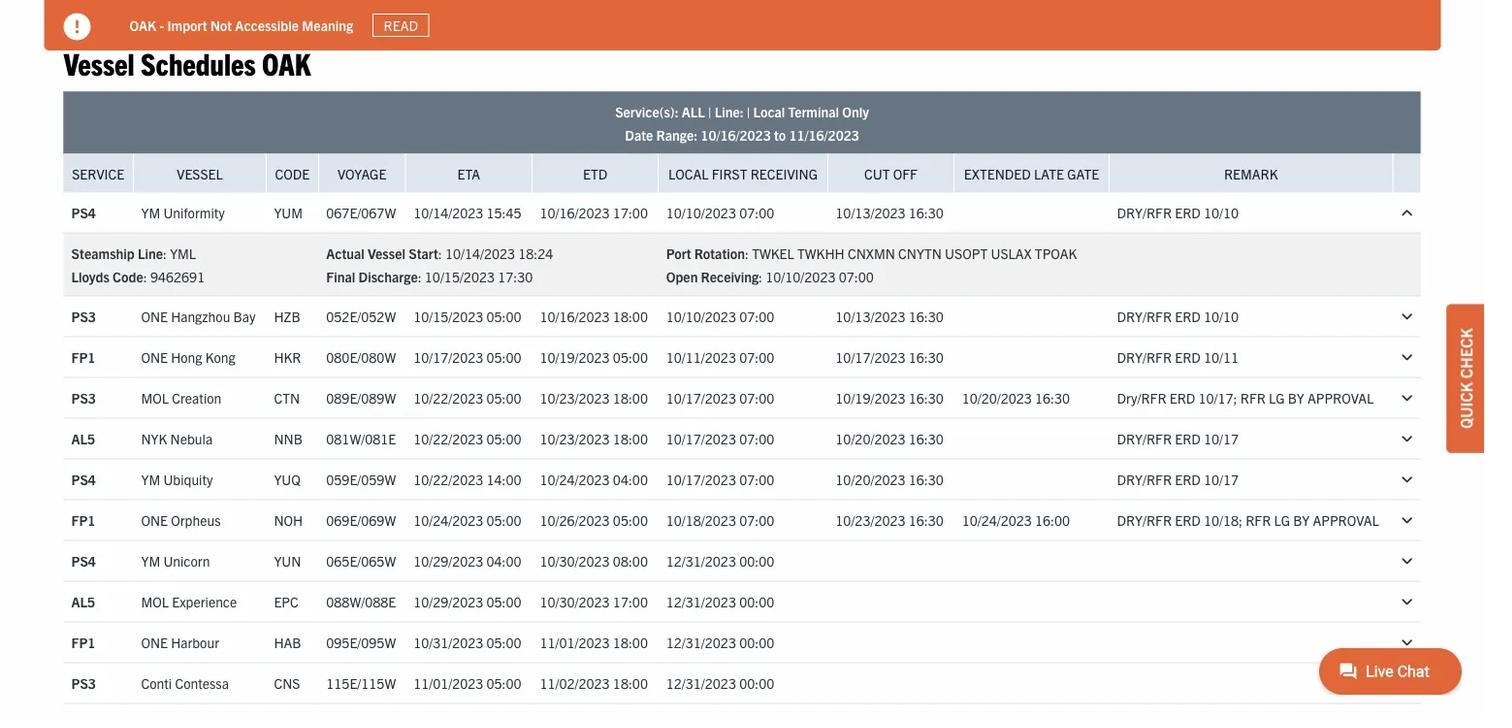 Task type: locate. For each thing, give the bounding box(es) containing it.
2 mol from the top
[[141, 593, 169, 610]]

10/13/2023 16:30 for 17:00
[[836, 204, 944, 221]]

05:00 down 17:30
[[487, 308, 522, 325]]

1 vertical spatial 10/23/2023 18:00
[[540, 430, 648, 447]]

0 horizontal spatial 10/24/2023
[[414, 511, 484, 529]]

3 ps3 from the top
[[71, 674, 96, 692]]

2 10/22/2023 05:00 from the top
[[414, 430, 522, 447]]

10/13/2023 16:30
[[836, 204, 944, 221], [836, 308, 944, 325]]

3 10/22/2023 from the top
[[414, 471, 484, 488]]

2 ps4 from the top
[[71, 471, 96, 488]]

2 10/23/2023 18:00 from the top
[[540, 430, 648, 447]]

05:00 down 10/29/2023 05:00
[[487, 634, 522, 651]]

ps4 left ym ubiquity
[[71, 471, 96, 488]]

1 vertical spatial approval
[[1314, 511, 1380, 529]]

10/26/2023
[[540, 511, 610, 529]]

05:00 for 052e/052w
[[487, 308, 522, 325]]

4 dry/rfr from the top
[[1117, 430, 1172, 447]]

lg right 10/17;
[[1269, 389, 1286, 407]]

rfr right 10/17;
[[1241, 389, 1266, 407]]

0 vertical spatial al5
[[71, 430, 95, 447]]

one for one hangzhou bay
[[141, 308, 168, 325]]

11/01/2023 down 10/31/2023 at the left of page
[[414, 674, 484, 692]]

by right 10/18;
[[1294, 511, 1310, 529]]

1 horizontal spatial oak
[[262, 44, 311, 82]]

10/19/2023 for 10/19/2023 05:00
[[540, 348, 610, 366]]

1 al5 from the top
[[71, 430, 95, 447]]

oak down accessible on the top left of the page
[[262, 44, 311, 82]]

16:30 up 10/23/2023 16:30
[[909, 471, 944, 488]]

10/17 down 10/17;
[[1204, 430, 1239, 447]]

2 dry/rfr erd 10/10 from the top
[[1117, 308, 1239, 325]]

05:00 down the 10/17/2023 05:00
[[487, 389, 522, 407]]

10/10/2023 07:00 up 10/11/2023 07:00
[[666, 308, 775, 325]]

receiving down rotation
[[701, 267, 759, 285]]

1 vertical spatial 10/22/2023
[[414, 430, 484, 447]]

dry/rfr erd 10/17 up 10/18;
[[1117, 471, 1239, 488]]

2 vertical spatial ym
[[141, 552, 160, 570]]

3 dry/rfr from the top
[[1117, 348, 1172, 366]]

dry/rfr erd 10/10 down 'remark'
[[1117, 204, 1239, 221]]

0 vertical spatial 10/16/2023
[[701, 126, 771, 143]]

2 10/29/2023 from the top
[[414, 593, 484, 610]]

10/23/2023
[[540, 389, 610, 407], [540, 430, 610, 447], [836, 511, 906, 529]]

10/22/2023 up 10/22/2023 14:00
[[414, 430, 484, 447]]

1 vertical spatial 10/29/2023
[[414, 593, 484, 610]]

05:00 for 081w/081e
[[487, 430, 522, 447]]

ctn
[[274, 389, 300, 407]]

1 10/17/2023 07:00 from the top
[[666, 389, 775, 407]]

10/22/2023 up 10/24/2023 05:00
[[414, 471, 484, 488]]

1 vertical spatial fp1
[[71, 511, 96, 529]]

: down line on the top of the page
[[143, 267, 147, 285]]

18:00 down 10/30/2023 17:00
[[613, 634, 648, 651]]

10/16/2023 up 10/19/2023 05:00
[[540, 308, 610, 325]]

0 vertical spatial dry/rfr erd 10/10
[[1117, 204, 1239, 221]]

ps4 down service
[[71, 204, 96, 221]]

10/24/2023 for 10/24/2023 16:00
[[962, 511, 1032, 529]]

2 vertical spatial ps4
[[71, 552, 96, 570]]

10/16/2023 down line:
[[701, 126, 771, 143]]

2 12/31/2023 from the top
[[666, 593, 737, 610]]

mol for mol experience
[[141, 593, 169, 610]]

10/31/2023 05:00
[[414, 634, 522, 651]]

1 10/13/2023 16:30 from the top
[[836, 204, 944, 221]]

04:00 up 10/29/2023 05:00
[[487, 552, 522, 570]]

service(s): all | line: | local terminal only date range: 10/16/2023 to 11/16/2023
[[615, 102, 869, 143]]

1 vertical spatial ym
[[141, 471, 160, 488]]

rotation
[[695, 244, 745, 262]]

6 dry/rfr from the top
[[1117, 511, 1172, 529]]

code down line on the top of the page
[[113, 267, 143, 285]]

dry/rfr erd 10/17 for 10/24/2023 04:00
[[1117, 471, 1239, 488]]

2 10/13/2023 16:30 from the top
[[836, 308, 944, 325]]

1 horizontal spatial 11/01/2023
[[540, 634, 610, 651]]

1 vertical spatial 10/13/2023 16:30
[[836, 308, 944, 325]]

1 10/23/2023 18:00 from the top
[[540, 389, 648, 407]]

10/11/2023 07:00
[[666, 348, 775, 366]]

0 vertical spatial local
[[754, 102, 785, 120]]

0 vertical spatial 10/15/2023
[[425, 267, 495, 285]]

ym left ubiquity
[[141, 471, 160, 488]]

05:00 down 10/16/2023 18:00
[[613, 348, 648, 366]]

10/17 for 10/24/2023 04:00
[[1204, 471, 1239, 488]]

one left hangzhou
[[141, 308, 168, 325]]

2 al5 from the top
[[71, 593, 95, 610]]

2 10/10 from the top
[[1204, 308, 1239, 325]]

07:00 for 052e/052w
[[740, 308, 775, 325]]

9462691
[[150, 267, 205, 285]]

2 dry/rfr erd 10/17 from the top
[[1117, 471, 1239, 488]]

10/23/2023 18:00 for 089e/089w
[[540, 389, 648, 407]]

07:00 inside port rotation : twkel twkhh cnxmn cnytn usopt uslax tpoak open receiving : 10/10/2023 07:00
[[839, 267, 874, 285]]

1 fp1 from the top
[[71, 348, 96, 366]]

ps4 for ym ubiquity
[[71, 471, 96, 488]]

10/10/2023 up rotation
[[666, 204, 737, 221]]

5 18:00 from the top
[[613, 674, 648, 692]]

twkel
[[752, 244, 795, 262]]

10/13/2023 16:30 down cut off
[[836, 204, 944, 221]]

1 vertical spatial 10/19/2023
[[836, 389, 906, 407]]

1 vertical spatial by
[[1294, 511, 1310, 529]]

1 vertical spatial 10/16/2023
[[540, 204, 610, 221]]

erd for 069e/069w
[[1175, 511, 1201, 529]]

ym
[[141, 204, 160, 221], [141, 471, 160, 488], [141, 552, 160, 570]]

conti
[[141, 674, 172, 692]]

10/13/2023
[[836, 204, 906, 221], [836, 308, 906, 325]]

2 10/17 from the top
[[1204, 471, 1239, 488]]

10/13/2023 down the cut
[[836, 204, 906, 221]]

1 vertical spatial local
[[669, 164, 709, 182]]

-
[[160, 16, 164, 34]]

ym up line on the top of the page
[[141, 204, 160, 221]]

yun
[[274, 552, 301, 570]]

fp1 for one harbour
[[71, 634, 96, 651]]

one for one orpheus
[[141, 511, 168, 529]]

1 12/31/2023 00:00 from the top
[[666, 552, 775, 570]]

local down range:
[[669, 164, 709, 182]]

all
[[682, 102, 705, 120]]

10/29/2023 for 10/29/2023 05:00
[[414, 593, 484, 610]]

0 vertical spatial 10/22/2023
[[414, 389, 484, 407]]

16:30 up 10/17/2023 16:30
[[909, 308, 944, 325]]

1 vertical spatial mol
[[141, 593, 169, 610]]

mol down ym unicorn
[[141, 593, 169, 610]]

1 vertical spatial vessel
[[177, 164, 223, 182]]

2 vertical spatial 10/22/2023
[[414, 471, 484, 488]]

1 vertical spatial code
[[113, 267, 143, 285]]

16:30 for 069e/069w
[[909, 511, 944, 529]]

16:30 down 10/19/2023 16:30
[[909, 430, 944, 447]]

| right line:
[[747, 102, 750, 120]]

1 10/13/2023 from the top
[[836, 204, 906, 221]]

10/10/2023 07:00 up rotation
[[666, 204, 775, 221]]

0 vertical spatial 10/19/2023
[[540, 348, 610, 366]]

approval for dry/rfr erd 10/17; rfr lg by approval
[[1308, 389, 1374, 407]]

1 horizontal spatial code
[[275, 164, 310, 182]]

3 ym from the top
[[141, 552, 160, 570]]

voyage
[[338, 164, 387, 182]]

dry/rfr erd 10/17 down dry/rfr
[[1117, 430, 1239, 447]]

1 10/30/2023 from the top
[[540, 552, 610, 570]]

1 ps4 from the top
[[71, 204, 96, 221]]

1 mol from the top
[[141, 389, 169, 407]]

10/16/2023
[[701, 126, 771, 143], [540, 204, 610, 221], [540, 308, 610, 325]]

one left harbour
[[141, 634, 168, 651]]

lg for 10/18;
[[1275, 511, 1291, 529]]

fp1
[[71, 348, 96, 366], [71, 511, 96, 529], [71, 634, 96, 651]]

unicorn
[[163, 552, 210, 570]]

2 horizontal spatial 10/24/2023
[[962, 511, 1032, 529]]

18:00 for 10/13/2023 16:30
[[613, 308, 648, 325]]

1 18:00 from the top
[[613, 308, 648, 325]]

05:00 down the 14:00
[[487, 511, 522, 529]]

1 vertical spatial 10/10
[[1204, 308, 1239, 325]]

07:00 for 059e/059w
[[740, 471, 775, 488]]

2 ps3 from the top
[[71, 389, 96, 407]]

2 10/17/2023 07:00 from the top
[[666, 430, 775, 447]]

0 horizontal spatial 04:00
[[487, 552, 522, 570]]

10/10 for 10/16/2023 18:00
[[1204, 308, 1239, 325]]

1 vertical spatial ps4
[[71, 471, 96, 488]]

10/24/2023 down 10/22/2023 14:00
[[414, 511, 484, 529]]

10/17 for 10/23/2023 18:00
[[1204, 430, 1239, 447]]

2 vertical spatial 10/20/2023
[[836, 471, 906, 488]]

10/17 up 10/18;
[[1204, 471, 1239, 488]]

1 horizontal spatial 10/19/2023
[[836, 389, 906, 407]]

1 vertical spatial dry/rfr erd 10/10
[[1117, 308, 1239, 325]]

10/10
[[1204, 204, 1239, 221], [1204, 308, 1239, 325]]

1 horizontal spatial vessel
[[177, 164, 223, 182]]

05:00 down 10/15/2023 05:00
[[487, 348, 522, 366]]

3 12/31/2023 00:00 from the top
[[666, 634, 775, 651]]

kong
[[205, 348, 236, 366]]

dry/rfr for 10/24/2023 04:00
[[1117, 471, 1172, 488]]

0 horizontal spatial local
[[669, 164, 709, 182]]

10/19/2023 down 10/17/2023 16:30
[[836, 389, 906, 407]]

0 vertical spatial lg
[[1269, 389, 1286, 407]]

17:00 for 10/16/2023 17:00
[[613, 204, 648, 221]]

0 vertical spatial dry/rfr erd 10/17
[[1117, 430, 1239, 447]]

10/10 down 'remark'
[[1204, 204, 1239, 221]]

10/10/2023 for 18:00
[[666, 308, 737, 325]]

16:30 for 052e/052w
[[909, 308, 944, 325]]

2 10/22/2023 from the top
[[414, 430, 484, 447]]

10/23/2023 18:00 up 10/24/2023 04:00
[[540, 430, 648, 447]]

ps4 left ym unicorn
[[71, 552, 96, 570]]

10/29/2023 for 10/29/2023 04:00
[[414, 552, 484, 570]]

nyk
[[141, 430, 167, 447]]

10/20/2023 for 10/24/2023 04:00
[[836, 471, 906, 488]]

1 vertical spatial lg
[[1275, 511, 1291, 529]]

by right 10/17;
[[1289, 389, 1305, 407]]

10/22/2023 05:00 up 10/22/2023 14:00
[[414, 430, 522, 447]]

10/16/2023 down etd
[[540, 204, 610, 221]]

2 vertical spatial fp1
[[71, 634, 96, 651]]

2 10/30/2023 from the top
[[540, 593, 610, 610]]

10/10/2023 07:00
[[666, 204, 775, 221], [666, 308, 775, 325]]

10/24/2023 for 10/24/2023 05:00
[[414, 511, 484, 529]]

3 one from the top
[[141, 511, 168, 529]]

0 vertical spatial 10/30/2023
[[540, 552, 610, 570]]

1 00:00 from the top
[[740, 552, 775, 570]]

0 vertical spatial ym
[[141, 204, 160, 221]]

05:00 for 095e/095w
[[487, 634, 522, 651]]

1 vertical spatial 10/22/2023 05:00
[[414, 430, 522, 447]]

3 fp1 from the top
[[71, 634, 96, 651]]

2 vertical spatial 10/16/2023
[[540, 308, 610, 325]]

rfr for 10/18;
[[1246, 511, 1272, 529]]

4 one from the top
[[141, 634, 168, 651]]

rfr
[[1241, 389, 1266, 407], [1246, 511, 1272, 529]]

1 vertical spatial 10/23/2023
[[540, 430, 610, 447]]

4 12/31/2023 from the top
[[666, 674, 737, 692]]

2 17:00 from the top
[[613, 593, 648, 610]]

1 vertical spatial 10/10/2023 07:00
[[666, 308, 775, 325]]

3 ps4 from the top
[[71, 552, 96, 570]]

10/30/2023
[[540, 552, 610, 570], [540, 593, 610, 610]]

dry/rfr for 10/26/2023 05:00
[[1117, 511, 1172, 529]]

18:00 down 11/01/2023 18:00
[[613, 674, 648, 692]]

0 vertical spatial 10/23/2023 18:00
[[540, 389, 648, 407]]

10/13/2023 16:30 up 10/17/2023 16:30
[[836, 308, 944, 325]]

16:30 up 10/19/2023 16:30
[[909, 348, 944, 366]]

10/29/2023 up 10/31/2023 at the left of page
[[414, 593, 484, 610]]

2 vertical spatial 10/10/2023
[[666, 308, 737, 325]]

081w/081e
[[326, 430, 396, 447]]

0 horizontal spatial 10/19/2023
[[540, 348, 610, 366]]

4 12/31/2023 00:00 from the top
[[666, 674, 775, 692]]

1 ym from the top
[[141, 204, 160, 221]]

088w/088e
[[326, 593, 396, 610]]

10/22/2023 for 089e/089w
[[414, 389, 484, 407]]

10/16/2023 18:00
[[540, 308, 648, 325]]

lg right 10/18;
[[1275, 511, 1291, 529]]

1 10/22/2023 from the top
[[414, 389, 484, 407]]

10/10/2023 down twkhh
[[766, 267, 836, 285]]

1 vertical spatial 10/20/2023
[[836, 430, 906, 447]]

4 18:00 from the top
[[613, 634, 648, 651]]

1 vertical spatial 10/17
[[1204, 471, 1239, 488]]

nyk nebula
[[141, 430, 213, 447]]

yum
[[274, 204, 303, 221]]

1 horizontal spatial 10/24/2023
[[540, 471, 610, 488]]

1 vertical spatial 17:00
[[613, 593, 648, 610]]

10/13/2023 16:30 for 18:00
[[836, 308, 944, 325]]

10/29/2023 04:00
[[414, 552, 522, 570]]

12/31/2023
[[666, 552, 737, 570], [666, 593, 737, 610], [666, 634, 737, 651], [666, 674, 737, 692]]

10/13/2023 up 10/17/2023 16:30
[[836, 308, 906, 325]]

0 horizontal spatial 11/01/2023
[[414, 674, 484, 692]]

10/24/2023
[[540, 471, 610, 488], [414, 511, 484, 529], [962, 511, 1032, 529]]

ps4 for ym uniformity
[[71, 204, 96, 221]]

0 vertical spatial 10/13/2023
[[836, 204, 906, 221]]

|
[[708, 102, 712, 120], [747, 102, 750, 120]]

1 dry/rfr from the top
[[1117, 204, 1172, 221]]

18:00 up 10/24/2023 04:00
[[613, 430, 648, 447]]

4 00:00 from the top
[[740, 674, 775, 692]]

10/14/2023 down eta
[[414, 204, 484, 221]]

oak left -
[[130, 16, 157, 34]]

local
[[754, 102, 785, 120], [669, 164, 709, 182]]

one left the orpheus
[[141, 511, 168, 529]]

12/31/2023 00:00 for 10/30/2023 08:00
[[666, 552, 775, 570]]

1 10/10/2023 07:00 from the top
[[666, 204, 775, 221]]

16:30 down 10/17/2023 16:30
[[909, 389, 944, 407]]

10/10/2023 07:00 for 18:00
[[666, 308, 775, 325]]

1 10/17 from the top
[[1204, 430, 1239, 447]]

0 vertical spatial ps3
[[71, 308, 96, 325]]

dry/rfr erd 10/10
[[1117, 204, 1239, 221], [1117, 308, 1239, 325]]

10/20/2023 16:30 for 04:00
[[836, 471, 944, 488]]

one
[[141, 308, 168, 325], [141, 348, 168, 366], [141, 511, 168, 529], [141, 634, 168, 651]]

067e/067w
[[326, 204, 396, 221]]

17:00 down the 'date'
[[613, 204, 648, 221]]

16:30 for 080e/080w
[[909, 348, 944, 366]]

10/30/2023 for 10/30/2023 08:00
[[540, 552, 610, 570]]

10/18/2023 07:00
[[666, 511, 775, 529]]

05:00 down 10/31/2023 05:00
[[487, 674, 522, 692]]

10/24/2023 for 10/24/2023 04:00
[[540, 471, 610, 488]]

10/23/2023 18:00 down 10/19/2023 05:00
[[540, 389, 648, 407]]

3 18:00 from the top
[[613, 430, 648, 447]]

10/19/2023 down 10/16/2023 18:00
[[540, 348, 610, 366]]

1 ps3 from the top
[[71, 308, 96, 325]]

0 vertical spatial 04:00
[[613, 471, 648, 488]]

0 vertical spatial 10/10/2023
[[666, 204, 737, 221]]

mol up nyk
[[141, 389, 169, 407]]

cut
[[865, 164, 890, 182]]

actual vessel start : 10/14/2023 18:24 final discharge : 10/15/2023 17:30
[[326, 244, 554, 285]]

2 00:00 from the top
[[740, 593, 775, 610]]

hab
[[274, 634, 301, 651]]

vessel up uniformity
[[177, 164, 223, 182]]

1 vertical spatial rfr
[[1246, 511, 1272, 529]]

2 10/13/2023 from the top
[[836, 308, 906, 325]]

10/22/2023 14:00
[[414, 471, 522, 488]]

10/22/2023 05:00
[[414, 389, 522, 407], [414, 430, 522, 447]]

10/15/2023 up the 10/17/2023 05:00
[[414, 308, 484, 325]]

2 vertical spatial 10/23/2023
[[836, 511, 906, 529]]

10/30/2023 08:00
[[540, 552, 648, 570]]

04:00 for 10/24/2023 04:00
[[613, 471, 648, 488]]

3 12/31/2023 from the top
[[666, 634, 737, 651]]

18:24
[[519, 244, 554, 262]]

1 vertical spatial 10/10/2023
[[766, 267, 836, 285]]

065e/065w
[[326, 552, 396, 570]]

3 10/17/2023 07:00 from the top
[[666, 471, 775, 488]]

10/23/2023 18:00
[[540, 389, 648, 407], [540, 430, 648, 447]]

range:
[[657, 126, 698, 143]]

1 one from the top
[[141, 308, 168, 325]]

dry/rfr for 10/16/2023 18:00
[[1117, 308, 1172, 325]]

16:30
[[909, 204, 944, 221], [909, 308, 944, 325], [909, 348, 944, 366], [909, 389, 944, 407], [1036, 389, 1071, 407], [909, 430, 944, 447], [909, 471, 944, 488], [909, 511, 944, 529]]

05:00 for 080e/080w
[[487, 348, 522, 366]]

1 horizontal spatial 04:00
[[613, 471, 648, 488]]

0 vertical spatial 10/10/2023 07:00
[[666, 204, 775, 221]]

2 fp1 from the top
[[71, 511, 96, 529]]

2 ym from the top
[[141, 471, 160, 488]]

10/17/2023 07:00 for 081w/081e
[[666, 430, 775, 447]]

vessel down solid "image" on the top of page
[[64, 44, 135, 82]]

0 horizontal spatial code
[[113, 267, 143, 285]]

0 horizontal spatial |
[[708, 102, 712, 120]]

1 10/10 from the top
[[1204, 204, 1239, 221]]

16:30 left 10/24/2023 16:00
[[909, 511, 944, 529]]

2 one from the top
[[141, 348, 168, 366]]

0 vertical spatial 10/14/2023
[[414, 204, 484, 221]]

only
[[843, 102, 869, 120]]

0 vertical spatial 11/01/2023
[[540, 634, 610, 651]]

ym left unicorn
[[141, 552, 160, 570]]

10/17/2023 for 081w/081e
[[666, 430, 737, 447]]

1 vertical spatial dry/rfr erd 10/17
[[1117, 471, 1239, 488]]

00:00 for 11/02/2023 18:00
[[740, 674, 775, 692]]

089e/089w
[[326, 389, 396, 407]]

lloyds
[[71, 267, 110, 285]]

5 dry/rfr from the top
[[1117, 471, 1172, 488]]

05:00 for 115e/115w
[[487, 674, 522, 692]]

10/22/2023
[[414, 389, 484, 407], [414, 430, 484, 447], [414, 471, 484, 488]]

10/29/2023
[[414, 552, 484, 570], [414, 593, 484, 610]]

local up 'to'
[[754, 102, 785, 120]]

2 18:00 from the top
[[613, 389, 648, 407]]

10/10/2023 up 10/11/2023
[[666, 308, 737, 325]]

05:00 for 089e/089w
[[487, 389, 522, 407]]

0 vertical spatial 10/29/2023
[[414, 552, 484, 570]]

vessel up discharge
[[368, 244, 406, 262]]

0 vertical spatial oak
[[130, 16, 157, 34]]

10/30/2023 down 10/26/2023
[[540, 552, 610, 570]]

0 vertical spatial 10/17
[[1204, 430, 1239, 447]]

1 12/31/2023 from the top
[[666, 552, 737, 570]]

receiving down 'to'
[[751, 164, 818, 182]]

: down 10/14/2023 15:45
[[438, 244, 442, 262]]

fp1 for one orpheus
[[71, 511, 96, 529]]

17:00 down 08:00
[[613, 593, 648, 610]]

1 dry/rfr erd 10/10 from the top
[[1117, 204, 1239, 221]]

04:00 up 10/26/2023 05:00
[[613, 471, 648, 488]]

2 12/31/2023 00:00 from the top
[[666, 593, 775, 610]]

1 horizontal spatial local
[[754, 102, 785, 120]]

05:00 up the 14:00
[[487, 430, 522, 447]]

0 vertical spatial 10/20/2023
[[962, 389, 1032, 407]]

1 vertical spatial 10/30/2023
[[540, 593, 610, 610]]

1 10/22/2023 05:00 from the top
[[414, 389, 522, 407]]

code inside steamship line : yml lloyds code : 9462691
[[113, 267, 143, 285]]

local inside service(s): all | line: | local terminal only date range: 10/16/2023 to 11/16/2023
[[754, 102, 785, 120]]

actual
[[326, 244, 365, 262]]

0 vertical spatial ps4
[[71, 204, 96, 221]]

1 vertical spatial 10/20/2023 16:30
[[836, 430, 944, 447]]

2 vertical spatial vessel
[[368, 244, 406, 262]]

conti contessa
[[141, 674, 229, 692]]

: left yml
[[163, 244, 167, 262]]

hzb
[[274, 308, 301, 325]]

1 horizontal spatial |
[[747, 102, 750, 120]]

10/17
[[1204, 430, 1239, 447], [1204, 471, 1239, 488]]

accessible
[[235, 16, 299, 34]]

10/20/2023 16:30
[[962, 389, 1071, 407], [836, 430, 944, 447], [836, 471, 944, 488]]

18:00 up 10/19/2023 05:00
[[613, 308, 648, 325]]

mol
[[141, 389, 169, 407], [141, 593, 169, 610]]

10/24/2023 up 10/26/2023
[[540, 471, 610, 488]]

open
[[666, 267, 698, 285]]

1 vertical spatial 10/14/2023
[[445, 244, 515, 262]]

0 vertical spatial 17:00
[[613, 204, 648, 221]]

1 vertical spatial ps3
[[71, 389, 96, 407]]

10/22/2023 for 081w/081e
[[414, 430, 484, 447]]

0 vertical spatial vessel
[[64, 44, 135, 82]]

0 vertical spatial 10/23/2023
[[540, 389, 610, 407]]

12/31/2023 for 11/01/2023 18:00
[[666, 634, 737, 651]]

07:00 for 080e/080w
[[740, 348, 775, 366]]

0 vertical spatial 10/10
[[1204, 204, 1239, 221]]

10/30/2023 up 11/01/2023 18:00
[[540, 593, 610, 610]]

uslax
[[991, 244, 1032, 262]]

vessel for vessel
[[177, 164, 223, 182]]

1 vertical spatial al5
[[71, 593, 95, 610]]

10/10/2023 inside port rotation : twkel twkhh cnxmn cnytn usopt uslax tpoak open receiving : 10/10/2023 07:00
[[766, 267, 836, 285]]

2 10/10/2023 07:00 from the top
[[666, 308, 775, 325]]

05:00 up 10/31/2023 05:00
[[487, 593, 522, 610]]

dry/rfr erd 10/10 up dry/rfr erd 10/11 on the right
[[1117, 308, 1239, 325]]

1 vertical spatial receiving
[[701, 267, 759, 285]]

solid image
[[64, 13, 91, 40]]

cnytn
[[899, 244, 942, 262]]

0 vertical spatial by
[[1289, 389, 1305, 407]]

date
[[625, 126, 653, 143]]

0 vertical spatial 10/17/2023 07:00
[[666, 389, 775, 407]]

10/22/2023 down the 10/17/2023 05:00
[[414, 389, 484, 407]]

00:00 for 10/30/2023 08:00
[[740, 552, 775, 570]]

erd for 080e/080w
[[1175, 348, 1201, 366]]

0 vertical spatial rfr
[[1241, 389, 1266, 407]]

1 17:00 from the top
[[613, 204, 648, 221]]

quick check link
[[1447, 304, 1486, 453]]

2 vertical spatial 10/20/2023 16:30
[[836, 471, 944, 488]]

11/01/2023 up 11/02/2023 in the left bottom of the page
[[540, 634, 610, 651]]

ps3 for one hangzhou bay
[[71, 308, 96, 325]]

10/22/2023 05:00 down the 10/17/2023 05:00
[[414, 389, 522, 407]]

1 10/29/2023 from the top
[[414, 552, 484, 570]]

10/29/2023 down 10/24/2023 05:00
[[414, 552, 484, 570]]

07:00 for 089e/089w
[[740, 389, 775, 407]]

10/18;
[[1204, 511, 1243, 529]]

10/14/2023 up 17:30
[[445, 244, 515, 262]]

one hong kong
[[141, 348, 236, 366]]

1 vertical spatial 04:00
[[487, 552, 522, 570]]

0 horizontal spatial oak
[[130, 16, 157, 34]]

10/22/2023 for 059e/059w
[[414, 471, 484, 488]]

approval for dry/rfr erd 10/18; rfr lg by approval
[[1314, 511, 1380, 529]]

16:30 up cnytn
[[909, 204, 944, 221]]

gate
[[1068, 164, 1100, 182]]

code up yum
[[275, 164, 310, 182]]

rfr right 10/18;
[[1246, 511, 1272, 529]]

0 vertical spatial receiving
[[751, 164, 818, 182]]

ps4
[[71, 204, 96, 221], [71, 471, 96, 488], [71, 552, 96, 570]]

1 dry/rfr erd 10/17 from the top
[[1117, 430, 1239, 447]]

18:00 down 10/19/2023 05:00
[[613, 389, 648, 407]]

17:00 for 10/30/2023 17:00
[[613, 593, 648, 610]]

erd for 081w/081e
[[1175, 430, 1201, 447]]

1 vertical spatial 11/01/2023
[[414, 674, 484, 692]]

0 vertical spatial 10/22/2023 05:00
[[414, 389, 522, 407]]

0 vertical spatial mol
[[141, 389, 169, 407]]

: down start
[[418, 267, 422, 285]]

dry/rfr for 10/23/2023 18:00
[[1117, 430, 1172, 447]]

2 dry/rfr from the top
[[1117, 308, 1172, 325]]

ym ubiquity
[[141, 471, 213, 488]]

3 00:00 from the top
[[740, 634, 775, 651]]

receiving inside port rotation : twkel twkhh cnxmn cnytn usopt uslax tpoak open receiving : 10/10/2023 07:00
[[701, 267, 759, 285]]



Task type: describe. For each thing, give the bounding box(es) containing it.
by for 10/17;
[[1289, 389, 1305, 407]]

ps4 for ym unicorn
[[71, 552, 96, 570]]

10/15/2023 inside actual vessel start : 10/14/2023 18:24 final discharge : 10/15/2023 17:30
[[425, 267, 495, 285]]

1 vertical spatial oak
[[262, 44, 311, 82]]

10/26/2023 05:00
[[540, 511, 648, 529]]

00:00 for 10/30/2023 17:00
[[740, 593, 775, 610]]

080e/080w
[[326, 348, 396, 366]]

18:00 for 10/19/2023 16:30
[[613, 389, 648, 407]]

al5 for mol experience
[[71, 593, 95, 610]]

dry/rfr for 10/16/2023 17:00
[[1117, 204, 1172, 221]]

by for 10/18;
[[1294, 511, 1310, 529]]

18:00 for 10/20/2023 16:30
[[613, 430, 648, 447]]

oak - import not accessible meaning
[[130, 16, 353, 34]]

cut off
[[865, 164, 918, 182]]

10/16/2023 17:00
[[540, 204, 648, 221]]

10/17/2023 07:00 for 059e/059w
[[666, 471, 775, 488]]

10/13/2023 for 10/16/2023 17:00
[[836, 204, 906, 221]]

steamship line : yml lloyds code : 9462691
[[71, 244, 205, 285]]

11/16/2023
[[789, 126, 860, 143]]

uniformity
[[163, 204, 225, 221]]

al5 for nyk nebula
[[71, 430, 95, 447]]

10/17/2023 for 089e/089w
[[666, 389, 737, 407]]

bay
[[233, 308, 256, 325]]

one for one harbour
[[141, 634, 168, 651]]

not
[[210, 16, 232, 34]]

creation
[[172, 389, 222, 407]]

twkhh
[[798, 244, 845, 262]]

16:30 for 081w/081e
[[909, 430, 944, 447]]

16:30 for 067e/067w
[[909, 204, 944, 221]]

10/18/2023
[[666, 511, 737, 529]]

erd for 089e/089w
[[1170, 389, 1196, 407]]

fp1 for one hong kong
[[71, 348, 96, 366]]

ym for ym ubiquity
[[141, 471, 160, 488]]

to
[[774, 126, 786, 143]]

12/31/2023 for 10/30/2023 17:00
[[666, 593, 737, 610]]

rfr for 10/17;
[[1241, 389, 1266, 407]]

erd for 059e/059w
[[1175, 471, 1201, 488]]

10/16/2023 inside service(s): all | line: | local terminal only date range: 10/16/2023 to 11/16/2023
[[701, 126, 771, 143]]

12/31/2023 00:00 for 10/30/2023 17:00
[[666, 593, 775, 610]]

04:00 for 10/29/2023 04:00
[[487, 552, 522, 570]]

1 vertical spatial 10/15/2023
[[414, 308, 484, 325]]

dry/rfr erd 10/11
[[1117, 348, 1239, 366]]

00:00 for 11/01/2023 18:00
[[740, 634, 775, 651]]

extended late gate
[[965, 164, 1100, 182]]

10/22/2023 05:00 for 081w/081e
[[414, 430, 522, 447]]

07:00 for 069e/069w
[[740, 511, 775, 529]]

vessel for vessel schedules oak
[[64, 44, 135, 82]]

10/15/2023 05:00
[[414, 308, 522, 325]]

noh
[[274, 511, 303, 529]]

etd
[[583, 164, 608, 182]]

dry/rfr for 10/19/2023 05:00
[[1117, 348, 1172, 366]]

10/20/2023 for 10/23/2023 18:00
[[836, 430, 906, 447]]

line
[[138, 244, 163, 262]]

harbour
[[171, 634, 219, 651]]

one orpheus
[[141, 511, 221, 529]]

mol for mol creation
[[141, 389, 169, 407]]

ym unicorn
[[141, 552, 210, 570]]

discharge
[[359, 267, 418, 285]]

10/23/2023 for 081w/081e
[[540, 430, 610, 447]]

dry/rfr erd 10/10 for 10/16/2023 17:00
[[1117, 204, 1239, 221]]

05:00 for 069e/069w
[[487, 511, 522, 529]]

05:00 up 08:00
[[613, 511, 648, 529]]

05:00 for 088w/088e
[[487, 593, 522, 610]]

16:30 left dry/rfr
[[1036, 389, 1071, 407]]

mol creation
[[141, 389, 222, 407]]

12/31/2023 for 10/30/2023 08:00
[[666, 552, 737, 570]]

07:00 for 081w/081e
[[740, 430, 775, 447]]

11/02/2023
[[540, 674, 610, 692]]

one for one hong kong
[[141, 348, 168, 366]]

16:00
[[1036, 511, 1071, 529]]

: down twkel
[[759, 267, 763, 285]]

10/14/2023 inside actual vessel start : 10/14/2023 18:24 final discharge : 10/15/2023 17:30
[[445, 244, 515, 262]]

read link
[[373, 13, 429, 37]]

10/22/2023 05:00 for 089e/089w
[[414, 389, 522, 407]]

10/23/2023 16:30
[[836, 511, 944, 529]]

2 | from the left
[[747, 102, 750, 120]]

10/11
[[1204, 348, 1239, 366]]

10/10/2023 07:00 for 17:00
[[666, 204, 775, 221]]

ym for ym unicorn
[[141, 552, 160, 570]]

remark
[[1225, 164, 1279, 182]]

10/24/2023 05:00
[[414, 511, 522, 529]]

erd for 052e/052w
[[1175, 308, 1201, 325]]

vessel schedules oak
[[64, 44, 311, 82]]

16:30 for 089e/089w
[[909, 389, 944, 407]]

mol experience
[[141, 593, 237, 610]]

yml
[[170, 244, 196, 262]]

10/19/2023 for 10/19/2023 16:30
[[836, 389, 906, 407]]

10/13/2023 for 10/16/2023 18:00
[[836, 308, 906, 325]]

extended
[[965, 164, 1031, 182]]

final
[[326, 267, 355, 285]]

meaning
[[302, 16, 353, 34]]

schedules
[[141, 44, 256, 82]]

ym uniformity
[[141, 204, 225, 221]]

hkr
[[274, 348, 301, 366]]

10/17;
[[1199, 389, 1238, 407]]

17:30
[[498, 267, 533, 285]]

dry/rfr erd 10/17 for 10/23/2023 18:00
[[1117, 430, 1239, 447]]

ubiquity
[[163, 471, 213, 488]]

10/20/2023 16:30 for 18:00
[[836, 430, 944, 447]]

1 | from the left
[[708, 102, 712, 120]]

vessel inside actual vessel start : 10/14/2023 18:24 final discharge : 10/15/2023 17:30
[[368, 244, 406, 262]]

nebula
[[170, 430, 213, 447]]

usopt
[[945, 244, 988, 262]]

10/23/2023 18:00 for 081w/081e
[[540, 430, 648, 447]]

12/31/2023 00:00 for 11/02/2023 18:00
[[666, 674, 775, 692]]

069e/069w
[[326, 511, 396, 529]]

10/17/2023 07:00 for 089e/089w
[[666, 389, 775, 407]]

10/11/2023
[[666, 348, 737, 366]]

eta
[[458, 164, 480, 182]]

ym for ym uniformity
[[141, 204, 160, 221]]

12/31/2023 for 11/02/2023 18:00
[[666, 674, 737, 692]]

10/10/2023 for 17:00
[[666, 204, 737, 221]]

11/01/2023 18:00
[[540, 634, 648, 651]]

11/02/2023 18:00
[[540, 674, 648, 692]]

11/01/2023 05:00
[[414, 674, 522, 692]]

11/01/2023 for 11/01/2023 18:00
[[540, 634, 610, 651]]

: left twkel
[[745, 244, 749, 262]]

10/30/2023 for 10/30/2023 17:00
[[540, 593, 610, 610]]

import
[[167, 16, 207, 34]]

10/29/2023 05:00
[[414, 593, 522, 610]]

epc
[[274, 593, 299, 610]]

port rotation : twkel twkhh cnxmn cnytn usopt uslax tpoak open receiving : 10/10/2023 07:00
[[666, 244, 1078, 285]]

terminal
[[789, 102, 839, 120]]

12/31/2023 00:00 for 11/01/2023 18:00
[[666, 634, 775, 651]]

hong
[[171, 348, 202, 366]]

dry/rfr erd 10/17; rfr lg by approval
[[1117, 389, 1374, 407]]

service(s):
[[615, 102, 679, 120]]

quick check
[[1457, 328, 1476, 429]]

dry/rfr
[[1117, 389, 1167, 407]]

cnxmn
[[848, 244, 896, 262]]

08:00
[[613, 552, 648, 570]]

erd for 067e/067w
[[1175, 204, 1201, 221]]

start
[[409, 244, 438, 262]]

port
[[666, 244, 692, 262]]

one harbour
[[141, 634, 219, 651]]

10/24/2023 16:00
[[962, 511, 1071, 529]]

hangzhou
[[171, 308, 230, 325]]

cns
[[274, 674, 300, 692]]

14:00
[[487, 471, 522, 488]]

10/14/2023 15:45
[[414, 204, 522, 221]]

10/16/2023 for 10/16/2023 17:00
[[540, 204, 610, 221]]

dry/rfr erd 10/10 for 10/16/2023 18:00
[[1117, 308, 1239, 325]]

10/10 for 10/16/2023 17:00
[[1204, 204, 1239, 221]]

one hangzhou bay
[[141, 308, 256, 325]]

0 vertical spatial 10/20/2023 16:30
[[962, 389, 1071, 407]]

07:00 for 067e/067w
[[740, 204, 775, 221]]

off
[[894, 164, 918, 182]]

16:30 for 059e/059w
[[909, 471, 944, 488]]

experience
[[172, 593, 237, 610]]

late
[[1035, 164, 1065, 182]]

052e/052w
[[326, 308, 396, 325]]



Task type: vqa. For each thing, say whether or not it's contained in the screenshot.
Contact Us
no



